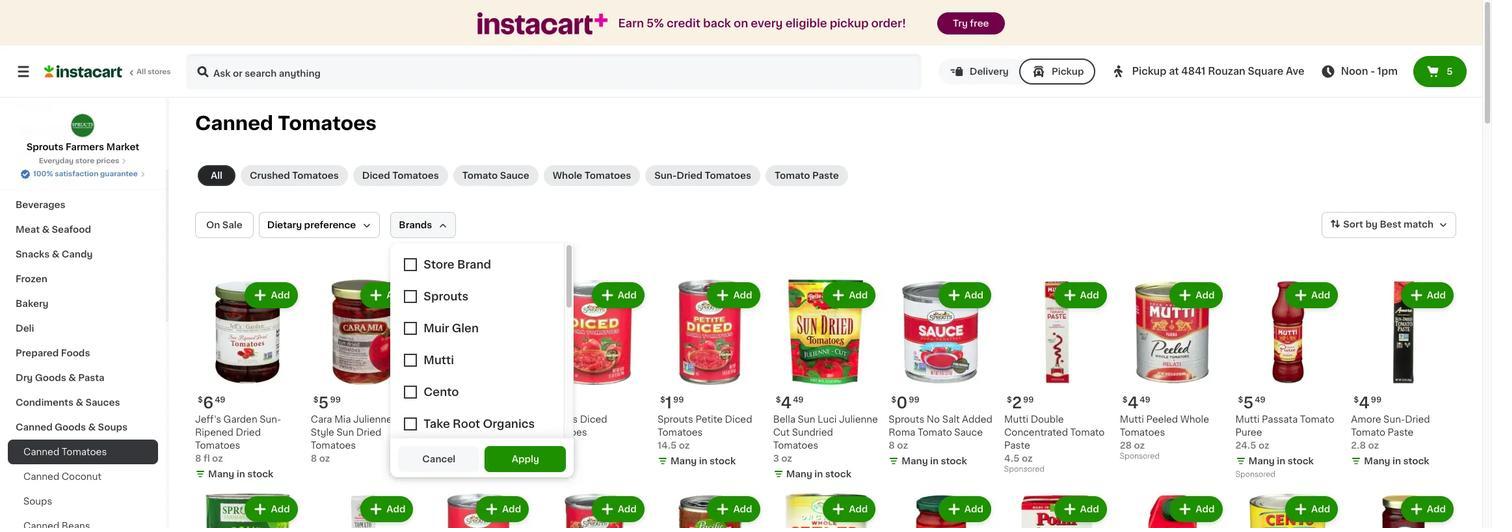 Task type: vqa. For each thing, say whether or not it's contained in the screenshot.


Task type: describe. For each thing, give the bounding box(es) containing it.
oz inside sprouts diced tomatoes no salt added 14.5 oz
[[448, 454, 459, 463]]

99 for mutti double concentrated tomato paste
[[1024, 396, 1034, 404]]

sun inside the cara mia julienne style sun dried tomatoes 8 oz
[[337, 428, 354, 437]]

match
[[1404, 220, 1434, 229]]

express icon image
[[478, 13, 608, 34]]

everyday store prices link
[[39, 156, 127, 167]]

49 for mutti peeled whole tomatoes
[[1140, 396, 1151, 404]]

beverages
[[16, 200, 65, 210]]

tomatoes inside "bella sun luci julienne cut sundried tomatoes 3 oz"
[[773, 441, 819, 450]]

sprouts farmers market logo image
[[71, 113, 95, 138]]

6
[[203, 395, 214, 410]]

delivery
[[970, 67, 1009, 76]]

bella
[[773, 415, 796, 424]]

24.5
[[1236, 441, 1257, 450]]

goods for canned
[[55, 423, 86, 432]]

condiments
[[16, 398, 74, 407]]

peeled
[[1147, 415, 1178, 424]]

sale
[[222, 221, 243, 230]]

oz inside sprouts petite diced tomatoes 14.5 oz
[[679, 441, 690, 450]]

4 for amore sun-dried tomato paste
[[1359, 395, 1370, 410]]

dairy & eggs link
[[8, 168, 158, 193]]

sort
[[1344, 220, 1364, 229]]

1 for sprouts petite diced tomatoes
[[665, 395, 672, 410]]

produce
[[16, 151, 55, 160]]

many for $ 6 49
[[208, 470, 234, 479]]

g
[[562, 441, 568, 450]]

jeff's
[[195, 415, 221, 424]]

& for snacks
[[52, 250, 59, 259]]

4841
[[1182, 66, 1206, 76]]

many for $ 0 99
[[902, 457, 928, 466]]

mutti peeled whole tomatoes 28 oz
[[1120, 415, 1210, 450]]

100%
[[33, 170, 53, 178]]

canned for canned coconut link
[[23, 472, 59, 481]]

prepared foods link
[[8, 341, 158, 366]]

5 for $ 5 99
[[319, 395, 329, 410]]

8 for sprouts no salt added roma tomato sauce 8 oz
[[889, 441, 895, 450]]

sprouts for sprouts petite diced tomatoes 14.5 oz
[[658, 415, 693, 424]]

sauce inside sprouts no salt added roma tomato sauce 8 oz
[[955, 428, 983, 437]]

mutti passata tomato puree 24.5 oz
[[1236, 415, 1335, 450]]

bakery link
[[8, 291, 158, 316]]

bella sun luci julienne cut sundried tomatoes 3 oz
[[773, 415, 878, 463]]

8 for cara mia julienne style sun dried tomatoes 8 oz
[[311, 454, 317, 463]]

5 for $ 5 49
[[1244, 395, 1254, 410]]

recipes
[[16, 101, 54, 111]]

product group containing 1
[[658, 280, 763, 470]]

oz inside the cara mia julienne style sun dried tomatoes 8 oz
[[319, 454, 330, 463]]

cara mia julienne style sun dried tomatoes 8 oz
[[311, 415, 392, 463]]

-
[[1371, 66, 1375, 76]]

stock for $ 4 99
[[1404, 457, 1430, 466]]

sprouts diced tomatoes no salt added 14.5 oz
[[426, 415, 507, 463]]

14.5 inside sprouts diced tomatoes no salt added 14.5 oz
[[426, 454, 446, 463]]

sprouts farmers market
[[27, 142, 139, 152]]

ripened
[[195, 428, 234, 437]]

in for $ 1 99
[[699, 457, 708, 466]]

goods for dry
[[35, 373, 66, 383]]

all for all stores
[[137, 68, 146, 75]]

prices
[[96, 157, 119, 165]]

snacks & candy link
[[8, 242, 158, 267]]

many in stock for $ 1 99
[[671, 457, 736, 466]]

guarantee
[[100, 170, 138, 178]]

oz inside 'amore sun-dried tomato paste 2.8 oz'
[[1369, 441, 1379, 450]]

Search field
[[187, 55, 920, 88]]

tomatoes inside sprouts petite diced tomatoes 14.5 oz
[[658, 428, 703, 437]]

passata
[[1262, 415, 1298, 424]]

$ for mutti peeled whole tomatoes
[[1123, 396, 1128, 404]]

product group containing 6
[[195, 280, 300, 483]]

99 for cara mia julienne style sun dried tomatoes
[[330, 396, 341, 404]]

2
[[1012, 395, 1022, 410]]

service type group
[[939, 59, 1096, 85]]

tomatoes inside the cara mia julienne style sun dried tomatoes 8 oz
[[311, 441, 356, 450]]

rouzan
[[1208, 66, 1246, 76]]

paste for mutti double concentrated tomato paste 4.5 oz
[[1005, 441, 1030, 450]]

stock for $ 0 99
[[941, 457, 967, 466]]

all link
[[198, 165, 236, 186]]

0
[[897, 395, 908, 410]]

roma
[[889, 428, 916, 437]]

oz inside 'jeff's garden sun- ripened dried tomatoes 8 fl oz'
[[212, 454, 223, 463]]

$ 1 99 for sprouts petite diced tomatoes
[[660, 395, 684, 410]]

4 for bella sun luci julienne cut sundried tomatoes
[[781, 395, 792, 410]]

dried inside 'jeff's garden sun- ripened dried tomatoes 8 fl oz'
[[236, 428, 261, 437]]

pickup for pickup
[[1052, 67, 1084, 76]]

stock for $ 6 49
[[247, 470, 274, 479]]

oz inside mutti peeled whole tomatoes 28 oz
[[1134, 441, 1145, 450]]

$ 2 99
[[1007, 395, 1034, 410]]

$ for sprouts petite diced tomatoes
[[660, 396, 665, 404]]

99 for sprouts diced tomatoes no salt added
[[442, 396, 453, 404]]

on
[[734, 18, 748, 29]]

no inside sprouts no salt added roma tomato sauce 8 oz
[[927, 415, 940, 424]]

in for $ 5 49
[[1277, 457, 1286, 466]]

best match
[[1380, 220, 1434, 229]]

sun-dried tomatoes
[[655, 171, 751, 180]]

back
[[703, 18, 731, 29]]

14.5 inside sprouts petite diced tomatoes 14.5 oz
[[658, 441, 677, 450]]

puree
[[1236, 428, 1263, 437]]

beverages link
[[8, 193, 158, 217]]

cancel button
[[398, 446, 480, 472]]

condiments & sauces link
[[8, 390, 158, 415]]

99 for sprouts no salt added roma tomato sauce
[[909, 396, 920, 404]]

satisfaction
[[55, 170, 98, 178]]

tomato paste
[[775, 171, 839, 180]]

sun- inside 'amore sun-dried tomato paste 2.8 oz'
[[1384, 415, 1405, 424]]

49 for mutti passata tomato puree
[[1255, 396, 1266, 404]]

earn
[[618, 18, 644, 29]]

mutti for 4
[[1120, 415, 1144, 424]]

luci
[[818, 415, 837, 424]]

mutti for 2
[[1005, 415, 1029, 424]]

credit
[[667, 18, 701, 29]]

oz inside mutti double concentrated tomato paste 4.5 oz
[[1022, 454, 1033, 463]]

$ for mutti double concentrated tomato paste
[[1007, 396, 1012, 404]]

meat & seafood
[[16, 225, 91, 234]]

canned coconut link
[[8, 465, 158, 489]]

tomatoes inside sprouts diced tomatoes 794 g
[[542, 428, 587, 437]]

canned goods & soups link
[[8, 415, 158, 440]]

produce link
[[8, 143, 158, 168]]

julienne inside "bella sun luci julienne cut sundried tomatoes 3 oz"
[[839, 415, 878, 424]]

8 inside 'jeff's garden sun- ripened dried tomatoes 8 fl oz'
[[195, 454, 201, 463]]

many in stock for $ 6 49
[[208, 470, 274, 479]]

pickup for pickup at 4841 rouzan square ave
[[1132, 66, 1167, 76]]

dry goods & pasta link
[[8, 366, 158, 390]]

in for $ 4 99
[[1393, 457, 1401, 466]]

tomatoes inside mutti peeled whole tomatoes 28 oz
[[1120, 428, 1165, 437]]

oz inside "bella sun luci julienne cut sundried tomatoes 3 oz"
[[782, 454, 792, 463]]

tomatoes inside 'jeff's garden sun- ripened dried tomatoes 8 fl oz'
[[195, 441, 240, 450]]

eligible
[[786, 18, 827, 29]]

julienne inside the cara mia julienne style sun dried tomatoes 8 oz
[[353, 415, 392, 424]]

fl
[[204, 454, 210, 463]]

eggs
[[53, 176, 76, 185]]

in for $ 0 99
[[930, 457, 939, 466]]

dairy & eggs
[[16, 176, 76, 185]]

99 for amore sun-dried tomato paste
[[1371, 396, 1382, 404]]

amore
[[1352, 415, 1382, 424]]

jeff's garden sun- ripened dried tomatoes 8 fl oz
[[195, 415, 281, 463]]

dry
[[16, 373, 33, 383]]

794
[[542, 441, 560, 450]]

everyday
[[39, 157, 74, 165]]

1 horizontal spatial sun-
[[655, 171, 677, 180]]

crushed tomatoes link
[[241, 165, 348, 186]]

canned for canned goods & soups link
[[16, 423, 53, 432]]

many for $ 4 49
[[786, 470, 813, 479]]

sprouts petite diced tomatoes 14.5 oz
[[658, 415, 752, 450]]

100% satisfaction guarantee
[[33, 170, 138, 178]]

tomato sauce link
[[453, 165, 539, 186]]

canned up all link
[[195, 114, 273, 133]]

stock for $ 5 49
[[1288, 457, 1314, 466]]

whole tomatoes link
[[544, 165, 640, 186]]

noon
[[1341, 66, 1369, 76]]

many for $ 5 49
[[1249, 457, 1275, 466]]

sprouts brands
[[16, 126, 88, 135]]

dried inside the cara mia julienne style sun dried tomatoes 8 oz
[[356, 428, 381, 437]]

apply button
[[485, 446, 566, 472]]

paste for amore sun-dried tomato paste 2.8 oz
[[1388, 428, 1414, 437]]



Task type: locate. For each thing, give the bounding box(es) containing it.
try
[[953, 19, 968, 28]]

$ 5 49
[[1238, 395, 1266, 410]]

canned tomatoes up canned coconut
[[23, 448, 107, 457]]

whole
[[553, 171, 583, 180], [1181, 415, 1210, 424]]

sprouts for sprouts diced tomatoes no salt added 14.5 oz
[[426, 415, 462, 424]]

10 $ from the left
[[1354, 396, 1359, 404]]

on sale button
[[195, 212, 254, 238]]

$ 1 99 up sprouts diced tomatoes no salt added 14.5 oz
[[429, 395, 453, 410]]

julienne right luci
[[839, 415, 878, 424]]

oz inside sprouts no salt added roma tomato sauce 8 oz
[[897, 441, 908, 450]]

& right meat
[[42, 225, 50, 234]]

paste inside 'amore sun-dried tomato paste 2.8 oz'
[[1388, 428, 1414, 437]]

many down sprouts petite diced tomatoes 14.5 oz
[[671, 457, 697, 466]]

tomatoes inside sprouts diced tomatoes no salt added 14.5 oz
[[426, 428, 472, 437]]

5 up the puree
[[1244, 395, 1254, 410]]

0 horizontal spatial mutti
[[1005, 415, 1029, 424]]

1 horizontal spatial soups
[[98, 423, 128, 432]]

product group containing 2
[[1005, 280, 1110, 477]]

instacart logo image
[[44, 64, 122, 79]]

8
[[889, 441, 895, 450], [195, 454, 201, 463], [311, 454, 317, 463]]

99 inside $ 0 99
[[909, 396, 920, 404]]

1 horizontal spatial brands
[[399, 221, 432, 230]]

soups
[[98, 423, 128, 432], [23, 497, 52, 506]]

salt inside sprouts diced tomatoes no salt added 14.5 oz
[[489, 428, 507, 437]]

1 $ 4 49 from the left
[[1123, 395, 1151, 410]]

2 julienne from the left
[[839, 415, 878, 424]]

all stores link
[[44, 53, 172, 90]]

in down sprouts petite diced tomatoes 14.5 oz
[[699, 457, 708, 466]]

1 vertical spatial no
[[474, 428, 487, 437]]

8 left "fl"
[[195, 454, 201, 463]]

1 $ 1 99 from the left
[[429, 395, 453, 410]]

6 99 from the left
[[1371, 396, 1382, 404]]

2 horizontal spatial mutti
[[1236, 415, 1260, 424]]

sponsored badge image
[[1120, 453, 1160, 460], [1005, 466, 1044, 473], [1236, 471, 1275, 479]]

49 inside $ 5 49
[[1255, 396, 1266, 404]]

noon - 1pm
[[1341, 66, 1398, 76]]

canned left coconut
[[23, 472, 59, 481]]

$ inside '$ 5 99'
[[313, 396, 319, 404]]

2 horizontal spatial 4
[[1359, 395, 1370, 410]]

$ up cara
[[313, 396, 319, 404]]

0 horizontal spatial 8
[[195, 454, 201, 463]]

0 horizontal spatial sun
[[337, 428, 354, 437]]

& for condiments
[[76, 398, 83, 407]]

style
[[311, 428, 334, 437]]

sprouts up "cancel" button on the bottom of the page
[[426, 415, 462, 424]]

whole inside mutti peeled whole tomatoes 28 oz
[[1181, 415, 1210, 424]]

1 vertical spatial 14.5
[[426, 454, 446, 463]]

in down 'amore sun-dried tomato paste 2.8 oz' at the right of page
[[1393, 457, 1401, 466]]

1 horizontal spatial no
[[927, 415, 940, 424]]

pickup
[[830, 18, 869, 29]]

tomato inside sprouts no salt added roma tomato sauce 8 oz
[[918, 428, 952, 437]]

$ inside $ 4 99
[[1354, 396, 1359, 404]]

diced inside sprouts petite diced tomatoes 14.5 oz
[[725, 415, 752, 424]]

& left eggs
[[43, 176, 51, 185]]

0 horizontal spatial canned tomatoes
[[23, 448, 107, 457]]

$ up amore
[[1354, 396, 1359, 404]]

diced inside sprouts diced tomatoes 794 g
[[580, 415, 607, 424]]

1 vertical spatial added
[[426, 441, 457, 450]]

sauces
[[86, 398, 120, 407]]

$ inside $ 2 99
[[1007, 396, 1012, 404]]

condiments & sauces
[[16, 398, 120, 407]]

$ 1 99 up sprouts petite diced tomatoes 14.5 oz
[[660, 395, 684, 410]]

added
[[962, 415, 993, 424], [426, 441, 457, 450]]

2 $ 4 49 from the left
[[776, 395, 804, 410]]

0 vertical spatial goods
[[35, 373, 66, 383]]

many for $ 1 99
[[671, 457, 697, 466]]

brands inside dropdown button
[[399, 221, 432, 230]]

49 up "passata"
[[1255, 396, 1266, 404]]

tomato inside 'amore sun-dried tomato paste 2.8 oz'
[[1352, 428, 1386, 437]]

stock down sprouts petite diced tomatoes 14.5 oz
[[710, 457, 736, 466]]

$ up "roma"
[[892, 396, 897, 404]]

try free
[[953, 19, 989, 28]]

2 1 from the left
[[665, 395, 672, 410]]

0 vertical spatial all
[[137, 68, 146, 75]]

bakery
[[16, 299, 49, 308]]

mutti inside mutti peeled whole tomatoes 28 oz
[[1120, 415, 1144, 424]]

stock down 'amore sun-dried tomato paste 2.8 oz' at the right of page
[[1404, 457, 1430, 466]]

sponsored badge image for 2
[[1005, 466, 1044, 473]]

$ 4 49 up bella
[[776, 395, 804, 410]]

1 vertical spatial paste
[[1388, 428, 1414, 437]]

mutti down 2
[[1005, 415, 1029, 424]]

$ for mutti passata tomato puree
[[1238, 396, 1244, 404]]

$ for cara mia julienne style sun dried tomatoes
[[313, 396, 319, 404]]

1 horizontal spatial all
[[211, 171, 223, 180]]

4 up amore
[[1359, 395, 1370, 410]]

1 vertical spatial brands
[[399, 221, 432, 230]]

None search field
[[186, 53, 922, 90]]

1 for sprouts diced tomatoes no salt added
[[434, 395, 441, 410]]

0 horizontal spatial whole
[[553, 171, 583, 180]]

sprouts no salt added roma tomato sauce 8 oz
[[889, 415, 993, 450]]

coconut
[[62, 472, 102, 481]]

99 up sprouts diced tomatoes no salt added 14.5 oz
[[442, 396, 453, 404]]

$ inside the $ 6 49
[[198, 396, 203, 404]]

1 horizontal spatial pickup
[[1132, 66, 1167, 76]]

0 horizontal spatial 4
[[781, 395, 792, 410]]

1pm
[[1378, 66, 1398, 76]]

goods down prepared foods
[[35, 373, 66, 383]]

$ for sprouts no salt added roma tomato sauce
[[892, 396, 897, 404]]

$ 4 49 for mutti peeled whole tomatoes
[[1123, 395, 1151, 410]]

0 horizontal spatial $ 1 99
[[429, 395, 453, 410]]

deli
[[16, 324, 34, 333]]

by
[[1366, 220, 1378, 229]]

99 up amore
[[1371, 396, 1382, 404]]

7 $ from the left
[[776, 396, 781, 404]]

2 $ from the left
[[429, 396, 434, 404]]

4 up '28'
[[1128, 395, 1139, 410]]

in for $ 4 49
[[815, 470, 823, 479]]

0 vertical spatial whole
[[553, 171, 583, 180]]

dried
[[677, 171, 703, 180], [1405, 415, 1430, 424], [236, 428, 261, 437], [356, 428, 381, 437]]

3 4 from the left
[[1359, 395, 1370, 410]]

dietary preference
[[267, 221, 356, 230]]

brands button
[[391, 212, 456, 238]]

store
[[75, 157, 94, 165]]

double
[[1031, 415, 1064, 424]]

2 99 from the left
[[673, 396, 684, 404]]

3 49 from the left
[[561, 396, 572, 404]]

pickup at 4841 rouzan square ave button
[[1112, 53, 1305, 90]]

delivery button
[[939, 59, 1019, 85]]

1 vertical spatial soups
[[23, 497, 52, 506]]

$ up '28'
[[1123, 396, 1128, 404]]

sponsored badge image for 4
[[1120, 453, 1160, 460]]

0 horizontal spatial added
[[426, 441, 457, 450]]

$ 1 99 inside product group
[[660, 395, 684, 410]]

$ inside $ 5 49
[[1238, 396, 1244, 404]]

99 inside $ 4 99
[[1371, 396, 1382, 404]]

all for all
[[211, 171, 223, 180]]

brands down the diced tomatoes link
[[399, 221, 432, 230]]

& left pasta
[[68, 373, 76, 383]]

frozen link
[[8, 267, 158, 291]]

on sale
[[206, 221, 243, 230]]

0 horizontal spatial soups
[[23, 497, 52, 506]]

soups down sauces at the left bottom of page
[[98, 423, 128, 432]]

2 horizontal spatial sponsored badge image
[[1236, 471, 1275, 479]]

$ 4 49 for bella sun luci julienne cut sundried tomatoes
[[776, 395, 804, 410]]

many down 'sundried'
[[786, 470, 813, 479]]

apply
[[512, 455, 539, 464]]

0 horizontal spatial paste
[[813, 171, 839, 180]]

1 horizontal spatial mutti
[[1120, 415, 1144, 424]]

farmers
[[66, 142, 104, 152]]

sun inside "bella sun luci julienne cut sundried tomatoes 3 oz"
[[798, 415, 816, 424]]

4 for mutti peeled whole tomatoes
[[1128, 395, 1139, 410]]

0 horizontal spatial 1
[[434, 395, 441, 410]]

0 horizontal spatial brands
[[55, 126, 88, 135]]

1 horizontal spatial sauce
[[955, 428, 983, 437]]

1 49 from the left
[[215, 396, 226, 404]]

product group containing 0
[[889, 280, 994, 470]]

4 up bella
[[781, 395, 792, 410]]

1 horizontal spatial julienne
[[839, 415, 878, 424]]

49 inside the $ 6 49
[[215, 396, 226, 404]]

2.8
[[1352, 441, 1366, 450]]

julienne right mia
[[353, 415, 392, 424]]

3 99 from the left
[[909, 396, 920, 404]]

goods down condiments & sauces
[[55, 423, 86, 432]]

frozen
[[16, 275, 47, 284]]

stock for $ 4 49
[[826, 470, 852, 479]]

dry goods & pasta
[[16, 373, 105, 383]]

1 up sprouts diced tomatoes no salt added 14.5 oz
[[434, 395, 441, 410]]

0 horizontal spatial pickup
[[1052, 67, 1084, 76]]

5%
[[647, 18, 664, 29]]

sponsored badge image down 24.5
[[1236, 471, 1275, 479]]

1 up sprouts petite diced tomatoes 14.5 oz
[[665, 395, 672, 410]]

canned up canned coconut
[[23, 448, 59, 457]]

in down 'jeff's garden sun- ripened dried tomatoes 8 fl oz'
[[237, 470, 245, 479]]

1 horizontal spatial whole
[[1181, 415, 1210, 424]]

sponsored badge image down '28'
[[1120, 453, 1160, 460]]

sprouts for sprouts brands
[[16, 126, 53, 135]]

all left stores
[[137, 68, 146, 75]]

49 for jeff's garden sun- ripened dried tomatoes
[[215, 396, 226, 404]]

canned down condiments
[[16, 423, 53, 432]]

& for meat
[[42, 225, 50, 234]]

5 up cara
[[319, 395, 329, 410]]

1 vertical spatial goods
[[55, 423, 86, 432]]

0 vertical spatial canned tomatoes
[[195, 114, 377, 133]]

many in stock for $ 0 99
[[902, 457, 967, 466]]

brands up sprouts farmers market
[[55, 126, 88, 135]]

49 up bella
[[793, 396, 804, 404]]

1 horizontal spatial sun
[[798, 415, 816, 424]]

square
[[1248, 66, 1284, 76]]

everyday store prices
[[39, 157, 119, 165]]

many down 2.8
[[1365, 457, 1391, 466]]

crushed tomatoes
[[250, 171, 339, 180]]

cancel
[[422, 455, 456, 464]]

$ 6 49
[[198, 395, 226, 410]]

2 horizontal spatial sun-
[[1384, 415, 1405, 424]]

mutti inside mutti double concentrated tomato paste 4.5 oz
[[1005, 415, 1029, 424]]

sprouts up g
[[542, 415, 578, 424]]

sprouts inside "link"
[[16, 126, 53, 135]]

99 up sprouts petite diced tomatoes 14.5 oz
[[673, 396, 684, 404]]

sort by
[[1344, 220, 1378, 229]]

$ 4 49
[[1123, 395, 1151, 410], [776, 395, 804, 410]]

product group
[[195, 280, 300, 483], [311, 280, 416, 465], [542, 280, 647, 452], [658, 280, 763, 470], [773, 280, 879, 483], [889, 280, 994, 470], [1005, 280, 1110, 477], [1120, 280, 1225, 464], [1236, 280, 1341, 482], [1352, 280, 1457, 470], [195, 494, 300, 528], [311, 494, 416, 528], [426, 494, 532, 528], [542, 494, 647, 528], [658, 494, 763, 528], [773, 494, 879, 528], [889, 494, 994, 528], [1005, 494, 1110, 528], [1120, 494, 1225, 528], [1236, 494, 1341, 528], [1352, 494, 1457, 528]]

1 $ from the left
[[198, 396, 203, 404]]

stock for $ 1 99
[[710, 457, 736, 466]]

salt inside sprouts no salt added roma tomato sauce 8 oz
[[943, 415, 960, 424]]

canned tomatoes link
[[8, 440, 158, 465]]

1 vertical spatial salt
[[489, 428, 507, 437]]

stock down the mutti passata tomato puree 24.5 oz
[[1288, 457, 1314, 466]]

stock down "bella sun luci julienne cut sundried tomatoes 3 oz"
[[826, 470, 852, 479]]

sprouts farmers market link
[[27, 113, 139, 154]]

pickup inside pickup at 4841 rouzan square ave popup button
[[1132, 66, 1167, 76]]

99 right 2
[[1024, 396, 1034, 404]]

$ up concentrated
[[1007, 396, 1012, 404]]

sprouts for sprouts diced tomatoes 794 g
[[542, 415, 578, 424]]

no inside sprouts diced tomatoes no salt added 14.5 oz
[[474, 428, 487, 437]]

& for dairy
[[43, 176, 51, 185]]

1 vertical spatial all
[[211, 171, 223, 180]]

added inside sprouts no salt added roma tomato sauce 8 oz
[[962, 415, 993, 424]]

many in stock down "bella sun luci julienne cut sundried tomatoes 3 oz"
[[786, 470, 852, 479]]

0 horizontal spatial julienne
[[353, 415, 392, 424]]

0 horizontal spatial 5
[[319, 395, 329, 410]]

many down "roma"
[[902, 457, 928, 466]]

8 inside the cara mia julienne style sun dried tomatoes 8 oz
[[311, 454, 317, 463]]

49
[[215, 396, 226, 404], [1140, 396, 1151, 404], [561, 396, 572, 404], [793, 396, 804, 404], [1255, 396, 1266, 404]]

0 vertical spatial no
[[927, 415, 940, 424]]

99 up mia
[[330, 396, 341, 404]]

1 julienne from the left
[[353, 415, 392, 424]]

0 vertical spatial sun
[[798, 415, 816, 424]]

stock down 'jeff's garden sun- ripened dried tomatoes 8 fl oz'
[[247, 470, 274, 479]]

noon - 1pm link
[[1321, 64, 1398, 79]]

mutti inside the mutti passata tomato puree 24.5 oz
[[1236, 415, 1260, 424]]

0 horizontal spatial sauce
[[500, 171, 529, 180]]

0 vertical spatial 14.5
[[658, 441, 677, 450]]

1 inside product group
[[665, 395, 672, 410]]

sprouts for sprouts farmers market
[[27, 142, 63, 152]]

sponsored badge image down 4.5
[[1005, 466, 1044, 473]]

99 right 0
[[909, 396, 920, 404]]

$ inside $ 0 99
[[892, 396, 897, 404]]

5 right the 1pm at the top right of page
[[1447, 67, 1453, 76]]

& up canned tomatoes link
[[88, 423, 96, 432]]

2 $ 1 99 from the left
[[660, 395, 684, 410]]

& left sauces at the left bottom of page
[[76, 398, 83, 407]]

stock down sprouts no salt added roma tomato sauce 8 oz
[[941, 457, 967, 466]]

sponsored badge image inside product group
[[1005, 466, 1044, 473]]

many in stock down 'amore sun-dried tomato paste 2.8 oz' at the right of page
[[1365, 457, 1430, 466]]

sprouts diced tomatoes 794 g
[[542, 415, 607, 450]]

4 99 from the left
[[330, 396, 341, 404]]

dietary preference button
[[259, 212, 380, 238]]

8 down style
[[311, 454, 317, 463]]

3 mutti from the left
[[1236, 415, 1260, 424]]

99 inside $ 2 99
[[1024, 396, 1034, 404]]

0 vertical spatial sauce
[[500, 171, 529, 180]]

sprouts for sprouts no salt added roma tomato sauce 8 oz
[[889, 415, 925, 424]]

$ 1 99 for sprouts diced tomatoes no salt added
[[429, 395, 453, 410]]

many in stock for $ 5 49
[[1249, 457, 1314, 466]]

canned goods & soups
[[16, 423, 128, 432]]

many down 24.5
[[1249, 457, 1275, 466]]

1 horizontal spatial salt
[[943, 415, 960, 424]]

0 horizontal spatial salt
[[489, 428, 507, 437]]

2 horizontal spatial 5
[[1447, 67, 1453, 76]]

1 vertical spatial canned tomatoes
[[23, 448, 107, 457]]

many in stock down 'jeff's garden sun- ripened dried tomatoes 8 fl oz'
[[208, 470, 274, 479]]

0 horizontal spatial all
[[137, 68, 146, 75]]

soups down canned coconut
[[23, 497, 52, 506]]

paste inside mutti double concentrated tomato paste 4.5 oz
[[1005, 441, 1030, 450]]

in down "bella sun luci julienne cut sundried tomatoes 3 oz"
[[815, 470, 823, 479]]

0 vertical spatial added
[[962, 415, 993, 424]]

sundried
[[792, 428, 833, 437]]

5 inside 'button'
[[1447, 67, 1453, 76]]

sun-dried tomatoes link
[[646, 165, 761, 186]]

many for $ 4 99
[[1365, 457, 1391, 466]]

snacks
[[16, 250, 50, 259]]

sun down mia
[[337, 428, 354, 437]]

many down "fl"
[[208, 470, 234, 479]]

1 mutti from the left
[[1120, 415, 1144, 424]]

0 vertical spatial soups
[[98, 423, 128, 432]]

5 button
[[1414, 56, 1467, 87]]

1 horizontal spatial 14.5
[[658, 441, 677, 450]]

8 $ from the left
[[1007, 396, 1012, 404]]

$ 4 49 up peeled at right bottom
[[1123, 395, 1151, 410]]

99 for sprouts petite diced tomatoes
[[673, 396, 684, 404]]

2 horizontal spatial paste
[[1388, 428, 1414, 437]]

mutti up the puree
[[1236, 415, 1260, 424]]

$ up bella
[[776, 396, 781, 404]]

$ for amore sun-dried tomato paste
[[1354, 396, 1359, 404]]

sprouts up "roma"
[[889, 415, 925, 424]]

5 99 from the left
[[1024, 396, 1034, 404]]

0 vertical spatial paste
[[813, 171, 839, 180]]

8 down "roma"
[[889, 441, 895, 450]]

& left "candy"
[[52, 250, 59, 259]]

dried inside 'amore sun-dried tomato paste 2.8 oz'
[[1405, 415, 1430, 424]]

5 49 from the left
[[1255, 396, 1266, 404]]

2 mutti from the left
[[1005, 415, 1029, 424]]

pickup button
[[1019, 59, 1096, 85]]

sprouts down recipes
[[16, 126, 53, 135]]

2 vertical spatial paste
[[1005, 441, 1030, 450]]

2 49 from the left
[[1140, 396, 1151, 404]]

2 4 from the left
[[781, 395, 792, 410]]

canned
[[195, 114, 273, 133], [16, 423, 53, 432], [23, 448, 59, 457], [23, 472, 59, 481]]

49 up sprouts diced tomatoes 794 g at left
[[561, 396, 572, 404]]

1 horizontal spatial 4
[[1128, 395, 1139, 410]]

1 vertical spatial whole
[[1181, 415, 1210, 424]]

$ up jeff's
[[198, 396, 203, 404]]

$ 5 99
[[313, 395, 341, 410]]

5 $ from the left
[[1123, 396, 1128, 404]]

99
[[442, 396, 453, 404], [673, 396, 684, 404], [909, 396, 920, 404], [330, 396, 341, 404], [1024, 396, 1034, 404], [1371, 396, 1382, 404]]

pickup at 4841 rouzan square ave
[[1132, 66, 1305, 76]]

tomato sauce
[[462, 171, 529, 180]]

1 1 from the left
[[434, 395, 441, 410]]

6 $ from the left
[[313, 396, 319, 404]]

4 $ from the left
[[892, 396, 897, 404]]

14.5
[[658, 441, 677, 450], [426, 454, 446, 463]]

sprouts
[[16, 126, 53, 135], [27, 142, 63, 152], [426, 415, 462, 424], [658, 415, 693, 424], [889, 415, 925, 424], [542, 415, 578, 424]]

1 99 from the left
[[442, 396, 453, 404]]

1 horizontal spatial 5
[[1244, 395, 1254, 410]]

pasta
[[78, 373, 105, 383]]

canned for canned tomatoes link
[[23, 448, 59, 457]]

in
[[699, 457, 708, 466], [930, 457, 939, 466], [1277, 457, 1286, 466], [1393, 457, 1401, 466], [237, 470, 245, 479], [815, 470, 823, 479]]

prepared foods
[[16, 349, 90, 358]]

in for $ 6 49
[[237, 470, 245, 479]]

$ 0 99
[[892, 395, 920, 410]]

candy
[[62, 250, 93, 259]]

$ up the puree
[[1238, 396, 1244, 404]]

3 $ from the left
[[660, 396, 665, 404]]

sprouts inside sprouts no salt added roma tomato sauce 8 oz
[[889, 415, 925, 424]]

1 horizontal spatial 1
[[665, 395, 672, 410]]

sprouts brands link
[[8, 118, 158, 143]]

many in stock down the mutti passata tomato puree 24.5 oz
[[1249, 457, 1314, 466]]

4.5
[[1005, 454, 1020, 463]]

$ for jeff's garden sun- ripened dried tomatoes
[[198, 396, 203, 404]]

1 horizontal spatial $ 4 49
[[1123, 395, 1151, 410]]

0 vertical spatial brands
[[55, 126, 88, 135]]

brands inside "link"
[[55, 126, 88, 135]]

1 horizontal spatial sponsored badge image
[[1120, 453, 1160, 460]]

8 inside sprouts no salt added roma tomato sauce 8 oz
[[889, 441, 895, 450]]

sprouts inside sprouts diced tomatoes no salt added 14.5 oz
[[426, 415, 462, 424]]

3
[[773, 454, 779, 463]]

crushed
[[250, 171, 290, 180]]

0 horizontal spatial 14.5
[[426, 454, 446, 463]]

canned coconut
[[23, 472, 102, 481]]

all up on
[[211, 171, 223, 180]]

sprouts inside sprouts diced tomatoes 794 g
[[542, 415, 578, 424]]

add button
[[246, 284, 297, 307], [362, 284, 412, 307], [593, 284, 643, 307], [709, 284, 759, 307], [824, 284, 875, 307], [940, 284, 990, 307], [1056, 284, 1106, 307], [1171, 284, 1222, 307], [1287, 284, 1337, 307], [1403, 284, 1453, 307], [246, 498, 297, 521], [362, 498, 412, 521], [478, 498, 528, 521], [593, 498, 643, 521], [709, 498, 759, 521], [824, 498, 875, 521], [940, 498, 990, 521], [1056, 498, 1106, 521], [1171, 498, 1222, 521], [1287, 498, 1337, 521], [1403, 498, 1453, 521]]

Best match Sort by field
[[1322, 212, 1457, 238]]

$ up sprouts diced tomatoes no salt added 14.5 oz
[[429, 396, 434, 404]]

many in stock for $ 4 99
[[1365, 457, 1430, 466]]

brands
[[55, 126, 88, 135], [399, 221, 432, 230]]

goods inside "link"
[[35, 373, 66, 383]]

0 vertical spatial salt
[[943, 415, 960, 424]]

salt
[[943, 415, 960, 424], [489, 428, 507, 437]]

0 horizontal spatial sun-
[[260, 415, 281, 424]]

canned tomatoes up the crushed tomatoes link
[[195, 114, 377, 133]]

& inside "link"
[[68, 373, 76, 383]]

sprouts left petite
[[658, 415, 693, 424]]

diced inside sprouts diced tomatoes no salt added 14.5 oz
[[464, 415, 492, 424]]

1 vertical spatial sun
[[337, 428, 354, 437]]

1 4 from the left
[[1128, 395, 1139, 410]]

pickup
[[1132, 66, 1167, 76], [1052, 67, 1084, 76]]

many in stock down sprouts no salt added roma tomato sauce 8 oz
[[902, 457, 967, 466]]

oz inside the mutti passata tomato puree 24.5 oz
[[1259, 441, 1270, 450]]

9 $ from the left
[[1238, 396, 1244, 404]]

1 horizontal spatial 8
[[311, 454, 317, 463]]

&
[[43, 176, 51, 185], [42, 225, 50, 234], [52, 250, 59, 259], [68, 373, 76, 383], [76, 398, 83, 407], [88, 423, 96, 432]]

49 right the 6
[[215, 396, 226, 404]]

in down sprouts no salt added roma tomato sauce 8 oz
[[930, 457, 939, 466]]

added inside sprouts diced tomatoes no salt added 14.5 oz
[[426, 441, 457, 450]]

99 inside '$ 5 99'
[[330, 396, 341, 404]]

0 horizontal spatial sponsored badge image
[[1005, 466, 1044, 473]]

diced tomatoes link
[[353, 165, 448, 186]]

sun- inside 'jeff's garden sun- ripened dried tomatoes 8 fl oz'
[[260, 415, 281, 424]]

$ for sprouts diced tomatoes no salt added
[[429, 396, 434, 404]]

sponsored badge image for 5
[[1236, 471, 1275, 479]]

meat
[[16, 225, 40, 234]]

ave
[[1286, 66, 1305, 76]]

tomato inside the mutti passata tomato puree 24.5 oz
[[1301, 415, 1335, 424]]

100% satisfaction guarantee button
[[20, 167, 146, 180]]

1 horizontal spatial paste
[[1005, 441, 1030, 450]]

0 horizontal spatial no
[[474, 428, 487, 437]]

pickup inside pickup 'button'
[[1052, 67, 1084, 76]]

sprouts inside sprouts petite diced tomatoes 14.5 oz
[[658, 415, 693, 424]]

49 up peeled at right bottom
[[1140, 396, 1151, 404]]

in down the mutti passata tomato puree 24.5 oz
[[1277, 457, 1286, 466]]

4 49 from the left
[[793, 396, 804, 404]]

$ up sprouts petite diced tomatoes 14.5 oz
[[660, 396, 665, 404]]

5
[[1447, 67, 1453, 76], [319, 395, 329, 410], [1244, 395, 1254, 410]]

sun up 'sundried'
[[798, 415, 816, 424]]

many in stock for $ 4 49
[[786, 470, 852, 479]]

1 horizontal spatial added
[[962, 415, 993, 424]]

2 horizontal spatial 8
[[889, 441, 895, 450]]

$ for bella sun luci julienne cut sundried tomatoes
[[776, 396, 781, 404]]

many in stock down sprouts petite diced tomatoes 14.5 oz
[[671, 457, 736, 466]]

mutti up '28'
[[1120, 415, 1144, 424]]

sprouts down sprouts brands
[[27, 142, 63, 152]]

0 horizontal spatial $ 4 49
[[776, 395, 804, 410]]

1 horizontal spatial $ 1 99
[[660, 395, 684, 410]]

1 vertical spatial sauce
[[955, 428, 983, 437]]

recipes link
[[8, 94, 158, 118]]

sun-
[[655, 171, 677, 180], [260, 415, 281, 424], [1384, 415, 1405, 424]]

1 horizontal spatial canned tomatoes
[[195, 114, 377, 133]]

tomato inside mutti double concentrated tomato paste 4.5 oz
[[1071, 428, 1105, 437]]

49 for bella sun luci julienne cut sundried tomatoes
[[793, 396, 804, 404]]

seafood
[[52, 225, 91, 234]]



